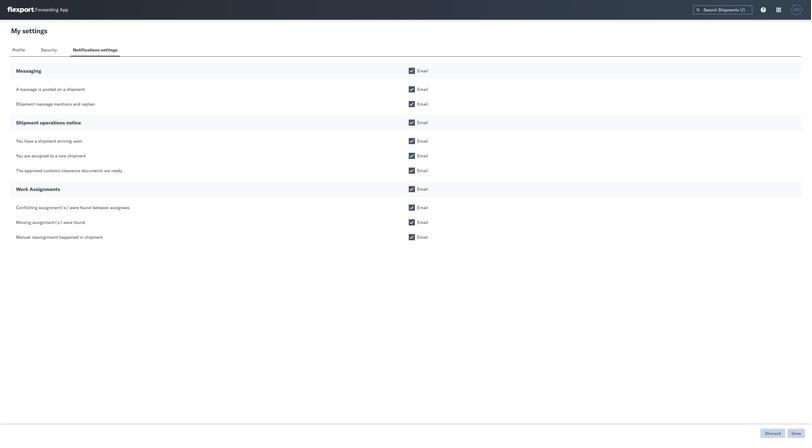 Task type: vqa. For each thing, say whether or not it's contained in the screenshot.
the bottom DRAFT
no



Task type: describe. For each thing, give the bounding box(es) containing it.
email for missing assignment(s) were found
[[418, 220, 429, 225]]

were for conflicting
[[70, 205, 79, 210]]

is
[[38, 87, 42, 92]]

2 vertical spatial a
[[55, 153, 57, 159]]

documents
[[81, 168, 103, 173]]

message for shipment
[[36, 101, 53, 107]]

soon
[[73, 138, 82, 144]]

posted
[[43, 87, 56, 92]]

on
[[57, 87, 62, 92]]

message for a
[[20, 87, 37, 92]]

the approved customs clearance documents are ready
[[16, 168, 122, 173]]

email for work assignments
[[418, 186, 429, 192]]

missing
[[16, 220, 31, 225]]

you are assigned to a new shipment
[[16, 153, 86, 159]]

mentions
[[54, 101, 72, 107]]

clearance
[[61, 168, 80, 173]]

app
[[60, 7, 68, 13]]

my
[[11, 27, 21, 35]]

the
[[16, 168, 23, 173]]

new
[[59, 153, 66, 159]]

a
[[16, 87, 19, 92]]

forwarding app
[[35, 7, 68, 13]]

email for you have a shipment arriving soon
[[418, 138, 429, 144]]

Search Shipments (/) text field
[[694, 5, 753, 14]]

conflicting assignment(s) were found between assignees
[[16, 205, 130, 210]]

messaging
[[16, 68, 41, 74]]

found for missing assignment(s) were found
[[74, 220, 85, 225]]

assignments
[[30, 186, 60, 192]]

email for messaging
[[418, 68, 429, 74]]

work assignments
[[16, 186, 60, 192]]

happened
[[59, 234, 79, 240]]

operations
[[40, 120, 65, 126]]

reassignment
[[32, 234, 58, 240]]

notifications settings
[[73, 47, 118, 53]]

0 vertical spatial are
[[24, 153, 30, 159]]

replies
[[82, 101, 95, 107]]

email for shipment message mentions and replies
[[418, 101, 429, 107]]

my settings
[[11, 27, 47, 35]]

missing assignment(s) were found
[[16, 220, 85, 225]]

profile button
[[10, 44, 29, 56]]

assignment(s) for conflicting
[[39, 205, 69, 210]]

to
[[50, 153, 54, 159]]

shipment right in
[[85, 234, 103, 240]]

email for you are assigned to a new shipment
[[418, 153, 429, 159]]

manual reassignment happened in shipment
[[16, 234, 103, 240]]

shipment right new
[[68, 153, 86, 159]]

assigned
[[32, 153, 49, 159]]

in
[[80, 234, 83, 240]]

settings for my settings
[[22, 27, 47, 35]]



Task type: locate. For each thing, give the bounding box(es) containing it.
1 email from the top
[[418, 68, 429, 74]]

you for you have a shipment arriving soon
[[16, 138, 23, 144]]

message
[[20, 87, 37, 92], [36, 101, 53, 107]]

shipment
[[67, 87, 85, 92], [38, 138, 56, 144], [68, 153, 86, 159], [85, 234, 103, 240]]

2 email from the top
[[418, 87, 429, 92]]

were for missing
[[63, 220, 73, 225]]

shipment operations notice
[[16, 120, 81, 126]]

1 you from the top
[[16, 138, 23, 144]]

are left assigned
[[24, 153, 30, 159]]

1 horizontal spatial are
[[104, 168, 110, 173]]

assignees
[[110, 205, 130, 210]]

0 vertical spatial a
[[63, 87, 65, 92]]

email for manual reassignment happened in shipment
[[418, 234, 429, 240]]

notice
[[66, 120, 81, 126]]

shipment for shipment message mentions and replies
[[16, 101, 35, 107]]

you
[[16, 138, 23, 144], [16, 153, 23, 159]]

None checkbox
[[409, 86, 415, 92], [409, 101, 415, 107], [409, 138, 415, 144], [409, 168, 415, 174], [409, 86, 415, 92], [409, 101, 415, 107], [409, 138, 415, 144], [409, 168, 415, 174]]

shipment down a on the top
[[16, 101, 35, 107]]

1 vertical spatial settings
[[101, 47, 118, 53]]

approved
[[24, 168, 43, 173]]

0 vertical spatial were
[[70, 205, 79, 210]]

and
[[73, 101, 81, 107]]

a
[[63, 87, 65, 92], [35, 138, 37, 144], [55, 153, 57, 159]]

a message is posted on a shipment
[[16, 87, 85, 92]]

message down is
[[36, 101, 53, 107]]

assignment(s) up missing assignment(s) were found
[[39, 205, 69, 210]]

1 vertical spatial you
[[16, 153, 23, 159]]

assignment(s) up reassignment
[[32, 220, 62, 225]]

shipment message mentions and replies
[[16, 101, 95, 107]]

a right have
[[35, 138, 37, 144]]

customs
[[44, 168, 60, 173]]

0 horizontal spatial are
[[24, 153, 30, 159]]

assignment(s) for missing
[[32, 220, 62, 225]]

you left have
[[16, 138, 23, 144]]

5 email from the top
[[418, 138, 429, 144]]

message right a on the top
[[20, 87, 37, 92]]

email
[[418, 68, 429, 74], [418, 87, 429, 92], [418, 101, 429, 107], [418, 120, 429, 125], [418, 138, 429, 144], [418, 153, 429, 159], [418, 168, 429, 173], [418, 186, 429, 192], [418, 205, 429, 210], [418, 220, 429, 225], [418, 234, 429, 240]]

settings
[[22, 27, 47, 35], [101, 47, 118, 53]]

were left between
[[70, 205, 79, 210]]

0 vertical spatial shipment
[[16, 101, 35, 107]]

found left between
[[80, 205, 91, 210]]

8 email from the top
[[418, 186, 429, 192]]

have
[[24, 138, 33, 144]]

2 you from the top
[[16, 153, 23, 159]]

assignment(s)
[[39, 205, 69, 210], [32, 220, 62, 225]]

0 vertical spatial found
[[80, 205, 91, 210]]

0 horizontal spatial settings
[[22, 27, 47, 35]]

a right "to"
[[55, 153, 57, 159]]

1 vertical spatial are
[[104, 168, 110, 173]]

1 vertical spatial a
[[35, 138, 37, 144]]

shipment up the and
[[67, 87, 85, 92]]

1 vertical spatial shipment
[[16, 120, 39, 126]]

1 vertical spatial assignment(s)
[[32, 220, 62, 225]]

shipment for shipment operations notice
[[16, 120, 39, 126]]

settings right my
[[22, 27, 47, 35]]

profile
[[12, 47, 25, 53]]

0 vertical spatial message
[[20, 87, 37, 92]]

flexport. image
[[7, 7, 35, 13]]

1 vertical spatial message
[[36, 101, 53, 107]]

notifications
[[73, 47, 100, 53]]

forwarding app link
[[7, 7, 68, 13]]

you have a shipment arriving soon
[[16, 138, 82, 144]]

forwarding
[[35, 7, 59, 13]]

email for conflicting assignment(s) were found between assignees
[[418, 205, 429, 210]]

0 vertical spatial settings
[[22, 27, 47, 35]]

found for conflicting assignment(s) were found between assignees
[[80, 205, 91, 210]]

shipment up 'you are assigned to a new shipment'
[[38, 138, 56, 144]]

0 vertical spatial you
[[16, 138, 23, 144]]

10 email from the top
[[418, 220, 429, 225]]

you up the
[[16, 153, 23, 159]]

7 email from the top
[[418, 168, 429, 173]]

were up happened at the bottom left of page
[[63, 220, 73, 225]]

4 email from the top
[[418, 120, 429, 125]]

found
[[80, 205, 91, 210], [74, 220, 85, 225]]

shipment
[[16, 101, 35, 107], [16, 120, 39, 126]]

settings for notifications settings
[[101, 47, 118, 53]]

between
[[93, 205, 109, 210]]

11 email from the top
[[418, 234, 429, 240]]

a right the on in the top of the page
[[63, 87, 65, 92]]

conflicting
[[16, 205, 38, 210]]

found up in
[[74, 220, 85, 225]]

1 vertical spatial found
[[74, 220, 85, 225]]

shipment up have
[[16, 120, 39, 126]]

notifications settings button
[[71, 44, 120, 56]]

email for a message is posted on a shipment
[[418, 87, 429, 92]]

settings right notifications
[[101, 47, 118, 53]]

were
[[70, 205, 79, 210], [63, 220, 73, 225]]

are left ready
[[104, 168, 110, 173]]

0 horizontal spatial a
[[35, 138, 37, 144]]

1 horizontal spatial settings
[[101, 47, 118, 53]]

are
[[24, 153, 30, 159], [104, 168, 110, 173]]

6 email from the top
[[418, 153, 429, 159]]

email for shipment operations notice
[[418, 120, 429, 125]]

manual
[[16, 234, 31, 240]]

3 email from the top
[[418, 101, 429, 107]]

work
[[16, 186, 28, 192]]

security button
[[38, 44, 61, 56]]

None checkbox
[[409, 68, 415, 74], [409, 120, 415, 126], [409, 153, 415, 159], [409, 186, 415, 192], [409, 205, 415, 211], [409, 219, 415, 226], [409, 234, 415, 240], [409, 68, 415, 74], [409, 120, 415, 126], [409, 153, 415, 159], [409, 186, 415, 192], [409, 205, 415, 211], [409, 219, 415, 226], [409, 234, 415, 240]]

1 horizontal spatial a
[[55, 153, 57, 159]]

ready
[[112, 168, 122, 173]]

os button
[[790, 3, 805, 17]]

2 shipment from the top
[[16, 120, 39, 126]]

arriving
[[57, 138, 72, 144]]

0 vertical spatial assignment(s)
[[39, 205, 69, 210]]

email for the approved customs clearance documents are ready
[[418, 168, 429, 173]]

1 shipment from the top
[[16, 101, 35, 107]]

2 horizontal spatial a
[[63, 87, 65, 92]]

9 email from the top
[[418, 205, 429, 210]]

os
[[795, 7, 800, 12]]

you for you are assigned to a new shipment
[[16, 153, 23, 159]]

security
[[41, 47, 57, 53]]

settings inside button
[[101, 47, 118, 53]]

1 vertical spatial were
[[63, 220, 73, 225]]



